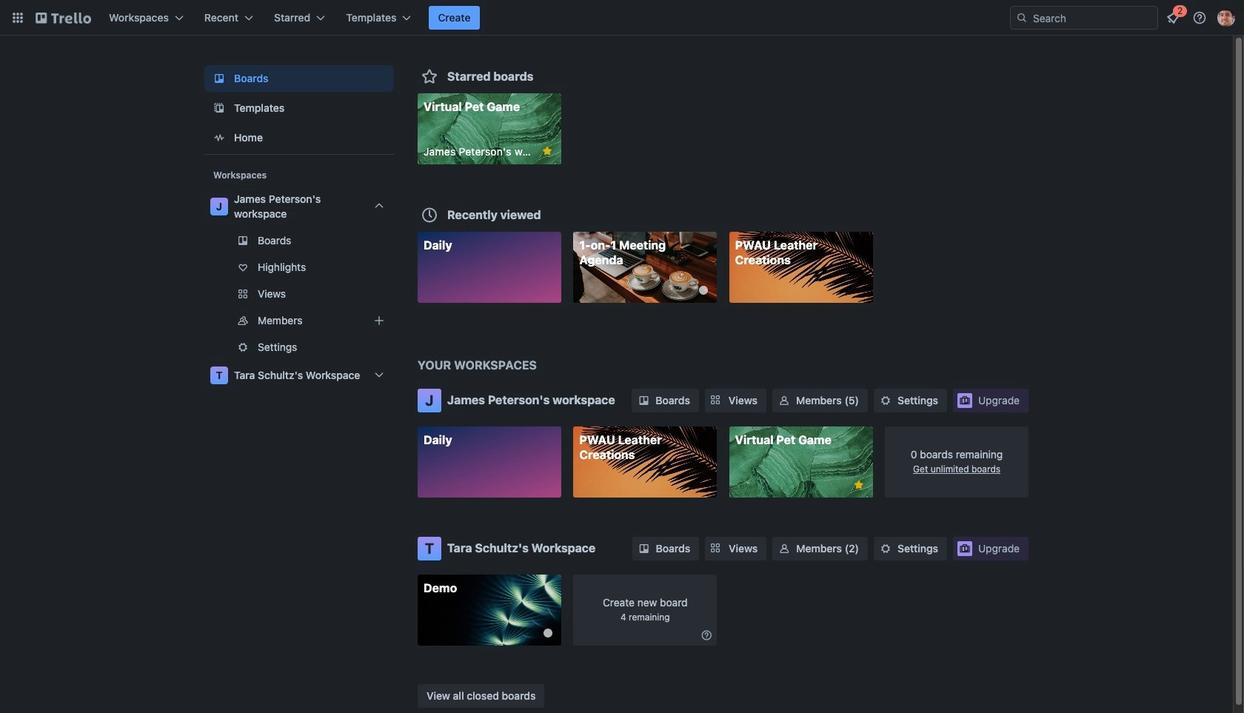 Task type: vqa. For each thing, say whether or not it's contained in the screenshot.
sm icon to the right
yes



Task type: locate. For each thing, give the bounding box(es) containing it.
back to home image
[[36, 6, 91, 30]]

click to unstar this board. it will be removed from your starred list. image
[[852, 479, 866, 492]]

Search field
[[1028, 7, 1158, 28]]

template board image
[[210, 99, 228, 117]]

click to unstar this board. it will be removed from your starred list. image
[[541, 144, 554, 158]]

search image
[[1016, 12, 1028, 24]]

sm image
[[637, 393, 651, 408], [637, 541, 652, 556], [777, 541, 792, 556]]

there is new activity on this board. image
[[700, 286, 708, 294]]

board image
[[210, 70, 228, 87]]

sm image
[[777, 393, 792, 408], [879, 393, 893, 408], [879, 541, 893, 556], [700, 628, 714, 643]]



Task type: describe. For each thing, give the bounding box(es) containing it.
primary element
[[0, 0, 1245, 36]]

james peterson (jamespeterson93) image
[[1218, 9, 1236, 27]]

open information menu image
[[1193, 10, 1208, 25]]

home image
[[210, 129, 228, 147]]

there is new activity on this board. image
[[544, 629, 553, 637]]

add image
[[370, 312, 388, 330]]

2 notifications image
[[1165, 9, 1182, 27]]



